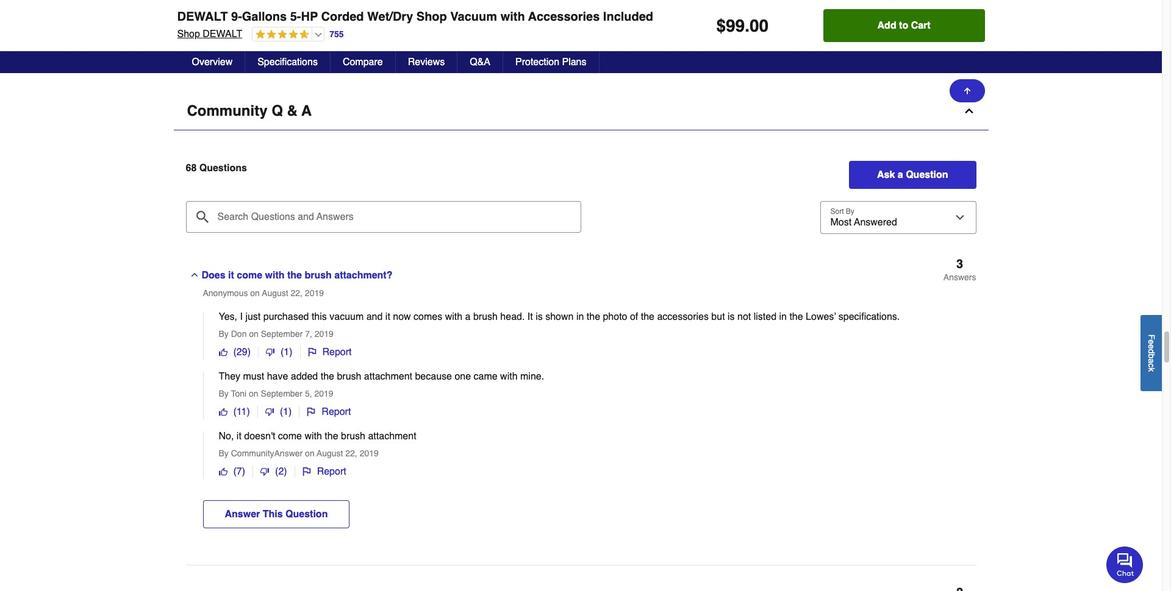Task type: locate. For each thing, give the bounding box(es) containing it.
22, inside communityanswer's answer on august 22, 2019 element
[[346, 449, 357, 459]]

toni's answer on september 5, 2019 element
[[203, 372, 977, 420]]

august inside communityanswer's answer on august 22, 2019 element
[[317, 449, 343, 459]]

report right flag image
[[322, 407, 351, 418]]

dewalt
[[177, 10, 228, 24], [203, 29, 242, 40]]

2 e from the top
[[1147, 345, 1157, 349]]

by for no, it doesn't come with the brush attachment
[[219, 449, 229, 459]]

1 vertical spatial september
[[261, 390, 303, 399]]

by communityanswer on august 22, 2019
[[219, 449, 379, 459]]

does
[[202, 271, 226, 281]]

ask
[[878, 170, 895, 181]]

0 vertical spatial dewalt
[[177, 10, 228, 24]]

must
[[243, 372, 264, 383]]

0 vertical spatial come
[[237, 271, 262, 281]]

68 questions ask a question
[[186, 163, 949, 181]]

1 vertical spatial a
[[465, 312, 471, 323]]

0 vertical spatial flag image
[[308, 349, 316, 357]]

chevron up image
[[963, 105, 975, 117], [189, 271, 199, 280]]

3 by from the top
[[219, 449, 229, 459]]

with up by communityanswer on august 22, 2019 on the bottom
[[305, 432, 322, 443]]

0 vertical spatial attachment
[[364, 372, 413, 383]]

they
[[219, 372, 240, 383]]

2 vertical spatial thumb up image
[[219, 468, 227, 477]]

( down don on the bottom left of page
[[233, 347, 237, 358]]

overview button
[[180, 51, 245, 73]]

report button up "no, it doesn't come with the brush attachment"
[[300, 407, 358, 419]]

thumb down image for ( 1 )
[[265, 408, 274, 417]]

brush right added
[[337, 372, 362, 383]]

august up purchased on the left bottom of page
[[262, 289, 288, 299]]

report inside don's answer on september 7, 2019 element
[[323, 347, 352, 358]]

is right it
[[536, 312, 543, 323]]

2 september from the top
[[261, 390, 303, 399]]

) for thumb down icon
[[289, 347, 293, 358]]

1 by from the top
[[219, 330, 229, 339]]

with up anonymous on august 22, 2019
[[265, 271, 285, 281]]

community q & a
[[187, 103, 312, 120]]

added
[[291, 372, 318, 383]]

2 is from the left
[[728, 312, 735, 323]]

answer this question button
[[203, 501, 350, 529]]

gallons
[[242, 10, 287, 24]]

( 1 ) down by toni on september 5, 2019
[[280, 407, 292, 418]]

a inside f e e d b a c k button
[[1147, 359, 1157, 364]]

but
[[712, 312, 725, 323]]

thumb down image
[[265, 408, 274, 417], [261, 468, 269, 477]]

is left not
[[728, 312, 735, 323]]

2 thumb up image from the top
[[219, 408, 227, 417]]

22,
[[291, 289, 303, 299], [346, 449, 357, 459]]

the up anonymous on august 22, 2019
[[287, 271, 302, 281]]

1 down by toni on september 5, 2019
[[283, 407, 289, 418]]

protection plans button
[[503, 51, 600, 73]]

add to cart button
[[824, 9, 985, 42]]

2019
[[305, 289, 324, 299], [315, 330, 334, 339], [315, 390, 334, 399], [360, 449, 379, 459]]

5-
[[290, 10, 301, 24]]

0 horizontal spatial come
[[237, 271, 262, 281]]

0 vertical spatial thumb up image
[[219, 349, 227, 357]]

to
[[900, 20, 909, 31]]

e
[[1147, 340, 1157, 345], [1147, 345, 1157, 349]]

with right vacuum on the top left
[[501, 10, 525, 24]]

q
[[272, 103, 283, 120]]

e up b
[[1147, 345, 1157, 349]]

with inside don's answer on september 7, 2019 element
[[445, 312, 463, 323]]

1 horizontal spatial in
[[780, 312, 787, 323]]

by for they must have added the brush attachment because one came with mine.
[[219, 390, 229, 399]]

( 1 ) inside don's answer on september 7, 2019 element
[[281, 347, 293, 358]]

chevron up image left does in the left of the page
[[189, 271, 199, 280]]

the right of
[[641, 312, 655, 323]]

2019 for with
[[360, 449, 379, 459]]

with
[[501, 10, 525, 24], [265, 271, 285, 281], [445, 312, 463, 323], [500, 372, 518, 383], [305, 432, 322, 443]]

0 vertical spatial september
[[261, 330, 303, 339]]

1 in from the left
[[577, 312, 584, 323]]

1 vertical spatial shop
[[177, 29, 200, 40]]

september
[[261, 330, 303, 339], [261, 390, 303, 399]]

0 vertical spatial august
[[262, 289, 288, 299]]

come
[[237, 271, 262, 281], [278, 432, 302, 443]]

dewalt down 9-
[[203, 29, 242, 40]]

) up doesn't
[[247, 407, 250, 418]]

3 thumb up image from the top
[[219, 468, 227, 477]]

with right came
[[500, 372, 518, 383]]

come up anonymous on august 22, 2019
[[237, 271, 262, 281]]

on right toni
[[249, 390, 259, 399]]

0 vertical spatial 1
[[284, 347, 289, 358]]

yes, i just purchased this vacuum and it now comes with a brush head. it is shown in the photo of the accessories but is not listed in the lowes' specifications.
[[219, 312, 900, 323]]

1 horizontal spatial it
[[237, 432, 242, 443]]

thumb down image down by toni on september 5, 2019
[[265, 408, 274, 417]]

0 vertical spatial by
[[219, 330, 229, 339]]

thumb up image left 11
[[219, 408, 227, 417]]

2 vertical spatial report
[[317, 467, 346, 478]]

1 vertical spatial thumb down image
[[261, 468, 269, 477]]

brush inside communityanswer's answer on august 22, 2019 element
[[341, 432, 366, 443]]

by inside toni's answer on september 5, 2019 element
[[219, 390, 229, 399]]

0 vertical spatial question
[[906, 170, 949, 181]]

1 vertical spatial report
[[322, 407, 351, 418]]

report button inside don's answer on september 7, 2019 element
[[301, 347, 359, 359]]

2 vertical spatial a
[[1147, 359, 1157, 364]]

flag image
[[308, 349, 316, 357], [302, 468, 311, 477]]

thumb up image left 7
[[219, 468, 227, 477]]

plans
[[562, 57, 587, 68]]

( 1 ) right thumb down icon
[[281, 347, 293, 358]]

0 horizontal spatial it
[[228, 271, 234, 281]]

) for thumb up image inside don's answer on september 7, 2019 element
[[248, 347, 251, 358]]

it right no,
[[237, 432, 242, 443]]

it right 'and'
[[386, 312, 390, 323]]

august down "no, it doesn't come with the brush attachment"
[[317, 449, 343, 459]]

2 horizontal spatial it
[[386, 312, 390, 323]]

shop up overview
[[177, 29, 200, 40]]

) down communityanswer on the left of page
[[242, 467, 245, 478]]

0 vertical spatial 22,
[[291, 289, 303, 299]]

on down "no, it doesn't come with the brush attachment"
[[305, 449, 315, 459]]

listed
[[754, 312, 777, 323]]

anonymous's question on august 22, 2019 element
[[186, 258, 977, 566]]

a up 'k'
[[1147, 359, 1157, 364]]

by don on september 7, 2019
[[219, 330, 334, 339]]

2 vertical spatial it
[[237, 432, 242, 443]]

just
[[246, 312, 261, 323]]

1 vertical spatial 1
[[283, 407, 289, 418]]

report inside communityanswer's answer on august 22, 2019 element
[[317, 467, 346, 478]]

0 vertical spatial it
[[228, 271, 234, 281]]

1 september from the top
[[261, 330, 303, 339]]

by left toni
[[219, 390, 229, 399]]

anonymous
[[203, 289, 248, 299]]

1 horizontal spatial come
[[278, 432, 302, 443]]

brush
[[305, 271, 332, 281], [473, 312, 498, 323], [337, 372, 362, 383], [341, 432, 366, 443]]

no,
[[219, 432, 234, 443]]

2 horizontal spatial a
[[1147, 359, 1157, 364]]

answers
[[944, 273, 977, 283]]

the left lowes'
[[790, 312, 803, 323]]

question right ask
[[906, 170, 949, 181]]

1 vertical spatial flag image
[[302, 468, 311, 477]]

a right comes
[[465, 312, 471, 323]]

1 vertical spatial report button
[[300, 407, 358, 419]]

dewalt up the "shop dewalt"
[[177, 10, 228, 24]]

29
[[237, 347, 248, 358]]

community q & a button
[[174, 92, 989, 131]]

one
[[455, 372, 471, 383]]

doesn't
[[244, 432, 275, 443]]

2019 right 5,
[[315, 390, 334, 399]]

does it come with the brush attachment? button
[[186, 259, 819, 284]]

1 horizontal spatial chevron up image
[[963, 105, 975, 117]]

report button
[[301, 347, 359, 359], [300, 407, 358, 419], [295, 466, 354, 479]]

0 vertical spatial a
[[898, 170, 904, 181]]

1 vertical spatial come
[[278, 432, 302, 443]]

flag image
[[307, 408, 316, 417]]

shop right wet/dry
[[417, 10, 447, 24]]

come inside button
[[237, 271, 262, 281]]

accessories
[[528, 10, 600, 24]]

2019 down "no, it doesn't come with the brush attachment"
[[360, 449, 379, 459]]

2019 up this
[[305, 289, 324, 299]]

with inside button
[[265, 271, 285, 281]]

add to cart
[[878, 20, 931, 31]]

overview
[[192, 57, 233, 68]]

1 right thumb down icon
[[284, 347, 289, 358]]

2019 for the
[[315, 390, 334, 399]]

attachment inside toni's answer on september 5, 2019 element
[[364, 372, 413, 383]]

thumb down image left 2
[[261, 468, 269, 477]]

a right ask
[[898, 170, 904, 181]]

on right don on the bottom left of page
[[249, 330, 259, 339]]

show 10 more
[[647, 41, 723, 52]]

1 vertical spatial thumb up image
[[219, 408, 227, 417]]

7
[[237, 467, 242, 478]]

corded
[[321, 10, 364, 24]]

1 vertical spatial by
[[219, 390, 229, 399]]

flag image inside communityanswer's answer on august 22, 2019 element
[[302, 468, 311, 477]]

0 horizontal spatial a
[[465, 312, 471, 323]]

thumb up image inside don's answer on september 7, 2019 element
[[219, 349, 227, 357]]

2 vertical spatial report button
[[295, 466, 354, 479]]

k
[[1147, 368, 1157, 372]]

report button down by communityanswer on august 22, 2019 on the bottom
[[295, 466, 354, 479]]

1 horizontal spatial question
[[906, 170, 949, 181]]

report down vacuum
[[323, 347, 352, 358]]

protection
[[516, 57, 560, 68]]

flag image down by communityanswer on august 22, 2019 on the bottom
[[302, 468, 311, 477]]

question right the "this"
[[286, 510, 328, 521]]

september for added
[[261, 390, 303, 399]]

1 vertical spatial 22,
[[346, 449, 357, 459]]

questions
[[199, 163, 247, 174]]

specifications.
[[839, 312, 900, 323]]

1 vertical spatial question
[[286, 510, 328, 521]]

report down by communityanswer on august 22, 2019 on the bottom
[[317, 467, 346, 478]]

) down by communityanswer on august 22, 2019 on the bottom
[[284, 467, 287, 478]]

it right does in the left of the page
[[228, 271, 234, 281]]

1 vertical spatial chevron up image
[[189, 271, 199, 280]]

1 horizontal spatial is
[[728, 312, 735, 323]]

flag image for ( 1 )
[[308, 349, 316, 357]]

september down purchased on the left bottom of page
[[261, 330, 303, 339]]

2 vertical spatial by
[[219, 449, 229, 459]]

e up d
[[1147, 340, 1157, 345]]

1 horizontal spatial shop
[[417, 10, 447, 24]]

with inside communityanswer's answer on august 22, 2019 element
[[305, 432, 322, 443]]

question inside button
[[286, 510, 328, 521]]

chevron up image down arrow up image
[[963, 105, 975, 117]]

) right thumb down icon
[[289, 347, 293, 358]]

brush inside button
[[305, 271, 332, 281]]

22, down "no, it doesn't come with the brush attachment"
[[346, 449, 357, 459]]

1 thumb up image from the top
[[219, 349, 227, 357]]

0 vertical spatial thumb down image
[[265, 408, 274, 417]]

specifications
[[258, 57, 318, 68]]

in right the shown at the left bottom of the page
[[577, 312, 584, 323]]

2 by from the top
[[219, 390, 229, 399]]

0 vertical spatial chevron up image
[[963, 105, 975, 117]]

by inside communityanswer's answer on august 22, 2019 element
[[219, 449, 229, 459]]

0 horizontal spatial is
[[536, 312, 543, 323]]

attachment down they must have added the brush attachment because one came with mine.
[[368, 432, 417, 443]]

by left don on the bottom left of page
[[219, 330, 229, 339]]

brush left the head.
[[473, 312, 498, 323]]

68
[[186, 163, 197, 174]]

brush up this
[[305, 271, 332, 281]]

00
[[750, 16, 769, 35]]

1
[[284, 347, 289, 358], [283, 407, 289, 418]]

with right comes
[[445, 312, 463, 323]]

5,
[[305, 390, 312, 399]]

the right added
[[321, 372, 334, 383]]

1 vertical spatial ( 1 )
[[280, 407, 292, 418]]

) left thumb down icon
[[248, 347, 251, 358]]

1 vertical spatial dewalt
[[203, 29, 242, 40]]

22, down does it come with the brush attachment?
[[291, 289, 303, 299]]

attachment left because on the bottom left of page
[[364, 372, 413, 383]]

report button inside communityanswer's answer on august 22, 2019 element
[[295, 466, 354, 479]]

1 e from the top
[[1147, 340, 1157, 345]]

thumb up image inside communityanswer's answer on august 22, 2019 element
[[219, 468, 227, 477]]

( 1 ) inside toni's answer on september 5, 2019 element
[[280, 407, 292, 418]]

0 horizontal spatial in
[[577, 312, 584, 323]]

in right listed
[[780, 312, 787, 323]]

0 vertical spatial report
[[323, 347, 352, 358]]

0 horizontal spatial august
[[262, 289, 288, 299]]

hp
[[301, 10, 318, 24]]

is
[[536, 312, 543, 323], [728, 312, 735, 323]]

september down the have
[[261, 390, 303, 399]]

0 vertical spatial ( 1 )
[[281, 347, 293, 358]]

thumb up image
[[219, 349, 227, 357], [219, 408, 227, 417], [219, 468, 227, 477]]

report button inside toni's answer on september 5, 2019 element
[[300, 407, 358, 419]]

communityanswer
[[231, 449, 303, 459]]

flag image down 7,
[[308, 349, 316, 357]]

photo
[[603, 312, 628, 323]]

1 vertical spatial august
[[317, 449, 343, 459]]

reviews
[[408, 57, 445, 68]]

question
[[906, 170, 949, 181], [286, 510, 328, 521]]

more
[[694, 41, 718, 52]]

) for ( 1 )'s thumb down image
[[289, 407, 292, 418]]

) left flag image
[[289, 407, 292, 418]]

the up by communityanswer on august 22, 2019 on the bottom
[[325, 432, 338, 443]]

on up just
[[250, 289, 260, 299]]

)
[[248, 347, 251, 358], [289, 347, 293, 358], [247, 407, 250, 418], [289, 407, 292, 418], [242, 467, 245, 478], [284, 467, 287, 478]]

thumb up image left ( 29 )
[[219, 349, 227, 357]]

brush up by communityanswer on august 22, 2019 on the bottom
[[341, 432, 366, 443]]

1 horizontal spatial august
[[317, 449, 343, 459]]

2019 right 7,
[[315, 330, 334, 339]]

by
[[219, 330, 229, 339], [219, 390, 229, 399], [219, 449, 229, 459]]

1 horizontal spatial a
[[898, 170, 904, 181]]

1 vertical spatial it
[[386, 312, 390, 323]]

dewalt 9-gallons 5-hp corded wet/dry shop vacuum with accessories included
[[177, 10, 654, 24]]

1 for purchased
[[284, 347, 289, 358]]

by inside don's answer on september 7, 2019 element
[[219, 330, 229, 339]]

0 vertical spatial report button
[[301, 347, 359, 359]]

reviews button
[[396, 51, 458, 73]]

don
[[231, 330, 247, 339]]

report for vacuum
[[323, 347, 352, 358]]

1 vertical spatial attachment
[[368, 432, 417, 443]]

chevron up image inside does it come with the brush attachment? button
[[189, 271, 199, 280]]

report button for the
[[300, 407, 358, 419]]

f e e d b a c k button
[[1141, 315, 1163, 391]]

specifications button
[[245, 51, 331, 73]]

it inside button
[[228, 271, 234, 281]]

by down no,
[[219, 449, 229, 459]]

of
[[630, 312, 638, 323]]

report button for with
[[295, 466, 354, 479]]

( down by toni on september 5, 2019
[[280, 407, 283, 418]]

come up by communityanswer on august 22, 2019 on the bottom
[[278, 432, 302, 443]]

the left photo
[[587, 312, 600, 323]]

0 horizontal spatial question
[[286, 510, 328, 521]]

now
[[393, 312, 411, 323]]

report button down 7,
[[301, 347, 359, 359]]

0 horizontal spatial chevron up image
[[189, 271, 199, 280]]

1 horizontal spatial 22,
[[346, 449, 357, 459]]

report inside toni's answer on september 5, 2019 element
[[322, 407, 351, 418]]

report
[[323, 347, 352, 358], [322, 407, 351, 418], [317, 467, 346, 478]]



Task type: describe. For each thing, give the bounding box(es) containing it.
communityanswer's answer on august 22, 2019 element
[[203, 432, 977, 480]]

on for just
[[249, 330, 259, 339]]

toni
[[231, 390, 247, 399]]

report button for this
[[301, 347, 359, 359]]

a
[[301, 103, 312, 120]]

by for yes, i just purchased this vacuum and it now comes with a brush head. it is shown in the photo of the accessories but is not listed in the lowes' specifications.
[[219, 330, 229, 339]]

( down no,
[[233, 467, 237, 478]]

by toni on september 5, 2019
[[219, 390, 334, 399]]

community
[[187, 103, 268, 120]]

( 2 )
[[275, 467, 287, 478]]

it
[[528, 312, 533, 323]]

thumb up image for ( 7 )
[[219, 468, 227, 477]]

( down communityanswer on the left of page
[[275, 467, 279, 478]]

1 for added
[[283, 407, 289, 418]]

3
[[957, 258, 964, 272]]

99
[[726, 16, 745, 35]]

7,
[[305, 330, 312, 339]]

comes
[[414, 312, 443, 323]]

with inside toni's answer on september 5, 2019 element
[[500, 372, 518, 383]]

included
[[603, 10, 654, 24]]

3 answers element
[[944, 258, 977, 283]]

compare button
[[331, 51, 396, 73]]

purchased
[[263, 312, 309, 323]]

) for thumb up image associated with ( 11 )
[[247, 407, 250, 418]]

show
[[652, 41, 678, 52]]

add
[[878, 20, 897, 31]]

come inside communityanswer's answer on august 22, 2019 element
[[278, 432, 302, 443]]

) for ( 2 )'s thumb down image
[[284, 467, 287, 478]]

chat invite button image
[[1107, 547, 1144, 584]]

it for no, it doesn't come with the brush attachment
[[237, 432, 242, 443]]

( 1 ) for purchased
[[281, 347, 293, 358]]

they must have added the brush attachment because one came with mine.
[[219, 372, 544, 383]]

does it come with the brush attachment?
[[202, 271, 393, 281]]

3 answers
[[944, 258, 977, 283]]

i
[[240, 312, 243, 323]]

it for does it come with the brush attachment?
[[228, 271, 234, 281]]

compare
[[343, 57, 383, 68]]

attachment inside communityanswer's answer on august 22, 2019 element
[[368, 432, 417, 443]]

thumb up image for ( 11 )
[[219, 408, 227, 417]]

( 11 )
[[233, 407, 250, 418]]

thumb down image for ( 2 )
[[261, 468, 269, 477]]

answer this question
[[225, 510, 328, 521]]

have
[[267, 372, 288, 383]]

4.6 stars image
[[253, 29, 310, 41]]

shown
[[546, 312, 574, 323]]

on for have
[[249, 390, 259, 399]]

755
[[330, 29, 344, 39]]

thumb down image
[[266, 349, 275, 357]]

head.
[[501, 312, 525, 323]]

mine.
[[521, 372, 544, 383]]

wet/dry
[[367, 10, 413, 24]]

flag image for ( 2 )
[[302, 468, 311, 477]]

vacuum
[[451, 10, 497, 24]]

report for brush
[[322, 407, 351, 418]]

0 horizontal spatial 22,
[[291, 289, 303, 299]]

this
[[263, 510, 283, 521]]

.
[[745, 16, 750, 35]]

plus image
[[637, 42, 647, 51]]

f e e d b a c k
[[1147, 335, 1157, 372]]

cart
[[911, 20, 931, 31]]

10
[[681, 41, 692, 52]]

question inside 68 questions ask a question
[[906, 170, 949, 181]]

q&a button
[[458, 51, 503, 73]]

) for thumb up image in the communityanswer's answer on august 22, 2019 element
[[242, 467, 245, 478]]

0 vertical spatial shop
[[417, 10, 447, 24]]

report for the
[[317, 467, 346, 478]]

came
[[474, 372, 498, 383]]

on for doesn't
[[305, 449, 315, 459]]

( 29 )
[[233, 347, 251, 358]]

don's answer on september 7, 2019 element
[[203, 312, 977, 360]]

ask a question button
[[849, 161, 977, 189]]

0 horizontal spatial shop
[[177, 29, 200, 40]]

( 7 )
[[233, 467, 245, 478]]

this
[[312, 312, 327, 323]]

september for purchased
[[261, 330, 303, 339]]

a inside 68 questions ask a question
[[898, 170, 904, 181]]

chevron up image inside community q & a button
[[963, 105, 975, 117]]

b
[[1147, 354, 1157, 359]]

and
[[367, 312, 383, 323]]

( 1 ) for added
[[280, 407, 292, 418]]

a inside don's answer on september 7, 2019 element
[[465, 312, 471, 323]]

c
[[1147, 364, 1157, 368]]

brush inside don's answer on september 7, 2019 element
[[473, 312, 498, 323]]

11
[[237, 407, 247, 418]]

the inside does it come with the brush attachment? button
[[287, 271, 302, 281]]

thumb up image for ( 29 )
[[219, 349, 227, 357]]

accessories
[[657, 312, 709, 323]]

yes,
[[219, 312, 237, 323]]

vacuum
[[330, 312, 364, 323]]

the inside communityanswer's answer on august 22, 2019 element
[[325, 432, 338, 443]]

Search Questions and Answers text field
[[186, 202, 581, 233]]

d
[[1147, 349, 1157, 354]]

2019 for this
[[315, 330, 334, 339]]

$ 99 . 00
[[717, 16, 769, 35]]

the inside toni's answer on september 5, 2019 element
[[321, 372, 334, 383]]

( down toni
[[233, 407, 237, 418]]

not
[[738, 312, 751, 323]]

q&a
[[470, 57, 491, 68]]

$
[[717, 16, 726, 35]]

f
[[1147, 335, 1157, 340]]

lowes'
[[806, 312, 836, 323]]

no, it doesn't come with the brush attachment
[[219, 432, 417, 443]]

2
[[279, 467, 284, 478]]

arrow up image
[[963, 86, 972, 96]]

attachment?
[[335, 271, 393, 281]]

answer
[[225, 510, 260, 521]]

9-
[[231, 10, 242, 24]]

it inside don's answer on september 7, 2019 element
[[386, 312, 390, 323]]

( right thumb down icon
[[281, 347, 284, 358]]

brush inside toni's answer on september 5, 2019 element
[[337, 372, 362, 383]]

1 is from the left
[[536, 312, 543, 323]]

2 in from the left
[[780, 312, 787, 323]]

shop dewalt
[[177, 29, 242, 40]]



Task type: vqa. For each thing, say whether or not it's contained in the screenshot.


